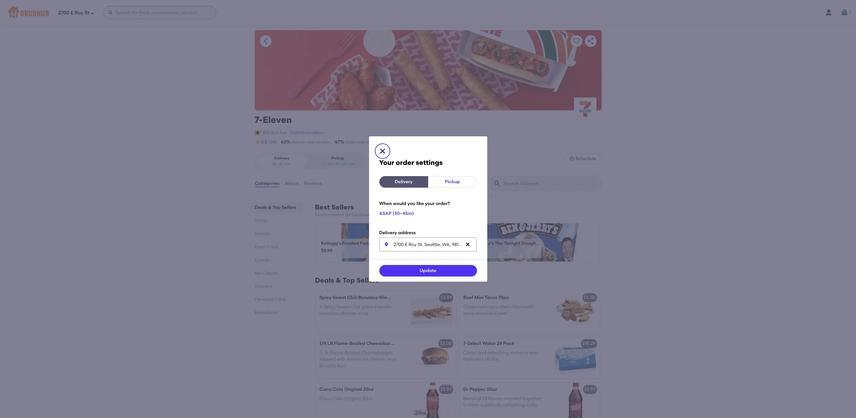 Task type: vqa. For each thing, say whether or not it's contained in the screenshot.
the leftmost $3.49 delivery
no



Task type: locate. For each thing, give the bounding box(es) containing it.
broiled for cheeseburger
[[350, 342, 365, 347]]

deals & top sellers up drinks tab
[[255, 205, 296, 211]]

original
[[345, 387, 362, 393], [344, 397, 362, 402]]

refreshing up the day.
[[488, 351, 509, 356]]

0 horizontal spatial on
[[316, 140, 321, 145]]

0 horizontal spatial &
[[268, 205, 272, 211]]

with right filled
[[525, 305, 534, 310]]

1 original from the top
[[345, 387, 362, 393]]

1 was from the left
[[308, 140, 315, 145]]

0 vertical spatial broiled
[[350, 342, 365, 347]]

order
[[346, 140, 357, 145]]

0 horizontal spatial 7-
[[255, 114, 263, 125]]

1/4
[[320, 342, 327, 347]]

crispy
[[464, 305, 478, 310]]

spicy up boneless
[[324, 305, 336, 310]]

1 vertical spatial broiled
[[345, 351, 360, 356]]

sellers up "ordered"
[[332, 204, 354, 212]]

1 vertical spatial 7-
[[464, 342, 468, 347]]

to inside blend of 23 flavors married together to form a pefectly refreshing soda.
[[464, 403, 468, 409]]

with
[[525, 305, 534, 310], [337, 357, 346, 363]]

pickup for pickup 2.2 mi • 15–25 min
[[331, 156, 344, 161]]

1 coca from the top
[[320, 387, 332, 393]]

0 horizontal spatial top
[[273, 205, 281, 211]]

was right order
[[358, 140, 365, 145]]

0 vertical spatial deals
[[255, 205, 267, 211]]

sellers up drinks tab
[[282, 205, 296, 211]]

sweet inside a spicy sweet chili glazed tender boneless chicken wing
[[337, 305, 350, 310]]

deals & top sellers
[[255, 205, 296, 211], [315, 277, 379, 285]]

2 horizontal spatial &
[[475, 241, 478, 246]]

household
[[255, 311, 278, 316]]

0 vertical spatial refreshing
[[488, 351, 509, 356]]

1 vertical spatial flame-
[[330, 351, 345, 356]]

& inside the ben & jerry's the tonight dough... $9.49
[[475, 241, 478, 246]]

ice cream tab
[[255, 270, 300, 277]]

1 horizontal spatial min
[[348, 162, 355, 166]]

beef.
[[498, 311, 509, 317]]

most
[[315, 213, 326, 218]]

delivery for delivery was on time
[[292, 140, 307, 145]]

$3.99 for dr
[[441, 387, 452, 393]]

crispy mini taco shells filled with spicy shredded beef.
[[464, 305, 534, 317]]

switch
[[290, 130, 305, 136]]

pickup 2.2 mi • 15–25 min
[[321, 156, 355, 166]]

deals inside tab
[[255, 205, 267, 211]]

1 horizontal spatial on
[[345, 213, 351, 218]]

2 horizontal spatial svg image
[[570, 157, 575, 162]]

1 horizontal spatial with
[[525, 305, 534, 310]]

shells
[[500, 305, 512, 310]]

deals up the drinks
[[255, 205, 267, 211]]

1 horizontal spatial to
[[524, 351, 529, 356]]

delivery up 13.5oz
[[380, 231, 397, 236]]

1 vertical spatial original
[[344, 397, 362, 402]]

would
[[393, 201, 407, 207]]

1 vertical spatial refreshing
[[503, 403, 525, 409]]

when would you like your order?
[[380, 201, 450, 207]]

care
[[275, 297, 286, 303]]

0 horizontal spatial min
[[285, 162, 292, 166]]

1 vertical spatial pickup
[[445, 179, 460, 185]]

taco
[[489, 305, 499, 310]]

sweet
[[333, 296, 346, 301], [337, 305, 350, 310]]

food
[[268, 245, 279, 250]]

clean and refreshing water to stay hydrated all day.
[[464, 351, 539, 363]]

on right 'cheese'
[[386, 357, 392, 363]]

all
[[485, 357, 490, 363]]

min
[[285, 162, 292, 166], [348, 162, 355, 166]]

select
[[468, 342, 482, 347]]

1 coca cola original 20oz from the top
[[320, 387, 374, 393]]

chili up a spicy sweet chili glazed tender boneless chicken wing
[[347, 296, 357, 301]]

min right the 30–45
[[285, 162, 292, 166]]

broiled for cheeseburger,
[[345, 351, 360, 356]]

coca cola original 20oz image
[[408, 383, 456, 419]]

2 horizontal spatial on
[[386, 357, 392, 363]]

7- up subscription pass "icon"
[[255, 114, 263, 125]]

2 min from the left
[[348, 162, 355, 166]]

deals & top sellers inside tab
[[255, 205, 296, 211]]

flame- for lb
[[330, 351, 345, 356]]

20oz
[[363, 387, 374, 393], [487, 387, 497, 393], [363, 397, 373, 402]]

0 vertical spatial coca cola original 20oz
[[320, 387, 374, 393]]

pickup for pickup
[[445, 179, 460, 185]]

candy tab
[[255, 257, 300, 264]]

30–45
[[272, 162, 284, 166]]

delivery down switch
[[292, 140, 307, 145]]

cheeseburger
[[367, 342, 398, 347]]

dough...
[[522, 241, 540, 246]]

0 horizontal spatial was
[[308, 140, 315, 145]]

1 vertical spatial coca
[[320, 397, 332, 402]]

dr pepper 20oz image
[[552, 383, 600, 419]]

1 vertical spatial sweet
[[337, 305, 350, 310]]

was for 63
[[308, 140, 315, 145]]

0 horizontal spatial pickup
[[331, 156, 344, 161]]

wing
[[358, 311, 368, 317]]

0 vertical spatial flame-
[[334, 342, 350, 347]]

top
[[273, 205, 281, 211], [343, 277, 355, 285]]

cola
[[333, 387, 343, 393], [333, 397, 343, 402]]

beef mini tacos 10pc image
[[552, 291, 600, 333]]

sellers up boneless
[[357, 277, 379, 285]]

to inside clean and refreshing water to stay hydrated all day.
[[524, 351, 529, 356]]

0 vertical spatial pickup
[[331, 156, 344, 161]]

broiled inside '¼ lb flame-broiled cheeseburger, topped with american cheese on a brioche bun'
[[345, 351, 360, 356]]

refreshing down the married
[[503, 403, 525, 409]]

ben & jerry's the tonight dough... $9.49
[[465, 241, 540, 254]]

1 vertical spatial $3.00
[[440, 342, 452, 347]]

top up spicy sweet chili boneless wings 8 count
[[343, 277, 355, 285]]

delivery down order
[[395, 179, 413, 185]]

1 vertical spatial spicy
[[324, 305, 336, 310]]

lb
[[328, 342, 333, 347]]

0 vertical spatial with
[[525, 305, 534, 310]]

chicken
[[340, 311, 357, 317]]

chili
[[347, 296, 357, 301], [351, 305, 361, 310]]

svg image
[[108, 10, 113, 15], [91, 11, 95, 15], [570, 157, 575, 162]]

personal
[[255, 297, 274, 303]]

2 coca cola original 20oz from the top
[[320, 397, 373, 402]]

1 vertical spatial deals
[[315, 277, 334, 285]]

delivery inside delivery button
[[395, 179, 413, 185]]

deals & top sellers tab
[[255, 204, 300, 211]]

svg image
[[841, 9, 849, 16], [379, 148, 387, 155], [384, 242, 389, 248], [465, 242, 470, 248]]

deals up a
[[315, 277, 334, 285]]

0 vertical spatial 7-
[[255, 114, 263, 125]]

pickup up order?
[[445, 179, 460, 185]]

& right ben
[[475, 241, 478, 246]]

on left time
[[316, 140, 321, 145]]

7-select water 24 pack
[[464, 342, 515, 347]]

pickup inside button
[[445, 179, 460, 185]]

delivery button
[[380, 176, 429, 188]]

categories
[[255, 181, 280, 186]]

0 vertical spatial $3.00
[[584, 296, 596, 301]]

delivery inside delivery 30–45 min
[[274, 156, 290, 161]]

1 vertical spatial top
[[343, 277, 355, 285]]

coca cola original 20oz
[[320, 387, 374, 393], [320, 397, 373, 402]]

was for 67
[[358, 140, 365, 145]]

0 horizontal spatial deals & top sellers
[[255, 205, 296, 211]]

2 original from the top
[[344, 397, 362, 402]]

1 horizontal spatial top
[[343, 277, 355, 285]]

about
[[285, 181, 299, 186]]

2 vertical spatial &
[[336, 277, 341, 285]]

1 vertical spatial chili
[[351, 305, 361, 310]]

1 horizontal spatial deals
[[315, 277, 334, 285]]

1 horizontal spatial a
[[481, 403, 484, 409]]

sellers inside tab
[[282, 205, 296, 211]]

&
[[268, 205, 272, 211], [475, 241, 478, 246], [336, 277, 341, 285]]

& inside tab
[[268, 205, 272, 211]]

with up 'bun'
[[337, 357, 346, 363]]

& up spicy sweet chili boneless wings 8 count
[[336, 277, 341, 285]]

flame-
[[334, 342, 350, 347], [330, 351, 345, 356]]

$3.00 for crispy mini taco shells filled with spicy shredded beef.
[[584, 296, 596, 301]]

pickup up •
[[331, 156, 344, 161]]

location
[[306, 130, 324, 136]]

svg image inside schedule button
[[570, 157, 575, 162]]

dr
[[464, 387, 469, 393]]

1 horizontal spatial $3.00
[[584, 296, 596, 301]]

1 vertical spatial with
[[337, 357, 346, 363]]

spicy sweet chili boneless wings 8 count
[[320, 296, 410, 301]]

pickup button
[[428, 176, 477, 188]]

0 vertical spatial top
[[273, 205, 281, 211]]

to
[[524, 351, 529, 356], [464, 403, 468, 409]]

1 vertical spatial coca cola original 20oz
[[320, 397, 373, 402]]

1 vertical spatial &
[[475, 241, 478, 246]]

fresh food
[[255, 245, 279, 250]]

fresh food tab
[[255, 244, 300, 251]]

kellogg's
[[321, 241, 341, 246]]

3rd
[[271, 130, 278, 136]]

0 horizontal spatial sellers
[[282, 205, 296, 211]]

3 button
[[841, 7, 852, 18]]

1 min from the left
[[285, 162, 292, 166]]

0 vertical spatial coca
[[320, 387, 332, 393]]

7- for select
[[464, 342, 468, 347]]

1 horizontal spatial deals & top sellers
[[315, 277, 379, 285]]

0 horizontal spatial deals
[[255, 205, 267, 211]]

flame- inside '¼ lb flame-broiled cheeseburger, topped with american cheese on a brioche bun'
[[330, 351, 345, 356]]

0 horizontal spatial a
[[393, 357, 396, 363]]

sellers inside best sellers most ordered on grubhub
[[332, 204, 354, 212]]

Search Address search field
[[380, 238, 477, 252]]

810 3rd ave
[[263, 130, 287, 136]]

7- for eleven
[[255, 114, 263, 125]]

$8.99
[[321, 249, 333, 254]]

address
[[398, 231, 416, 236]]

0 vertical spatial a
[[393, 357, 396, 363]]

1 horizontal spatial sellers
[[332, 204, 354, 212]]

top up drinks tab
[[273, 205, 281, 211]]

with inside crispy mini taco shells filled with spicy shredded beef.
[[525, 305, 534, 310]]

0 vertical spatial to
[[524, 351, 529, 356]]

10pc
[[499, 296, 509, 301]]

update
[[420, 268, 437, 274]]

a right 'cheese'
[[393, 357, 396, 363]]

1 vertical spatial a
[[481, 403, 484, 409]]

pickup inside pickup 2.2 mi • 15–25 min
[[331, 156, 344, 161]]

spicy sweet chili boneless wings 8 count image
[[408, 291, 456, 333]]

min right 15–25
[[348, 162, 355, 166]]

candy
[[255, 258, 269, 263]]

0 vertical spatial cola
[[333, 387, 343, 393]]

2 was from the left
[[358, 140, 365, 145]]

main navigation navigation
[[0, 0, 857, 25]]

cheese
[[370, 357, 385, 363]]

lb
[[325, 351, 329, 356]]

delivery for delivery 30–45 min
[[274, 156, 290, 161]]

7-
[[255, 114, 263, 125], [464, 342, 468, 347]]

your
[[380, 159, 395, 167]]

brioche
[[320, 364, 336, 369]]

refreshing
[[488, 351, 509, 356], [503, 403, 525, 409]]

flavors
[[489, 397, 503, 402]]

chili up wing at the left of page
[[351, 305, 361, 310]]

1 horizontal spatial pickup
[[445, 179, 460, 185]]

1 horizontal spatial 7-
[[464, 342, 468, 347]]

& up drinks tab
[[268, 205, 272, 211]]

kellogg's frosted flakes 13.5oz $8.99
[[321, 241, 389, 254]]

1 vertical spatial on
[[345, 213, 351, 218]]

coca
[[320, 387, 332, 393], [320, 397, 332, 402]]

was down location
[[308, 140, 315, 145]]

0 vertical spatial original
[[345, 387, 362, 393]]

clean
[[464, 351, 477, 356]]

deals & top sellers up spicy sweet chili boneless wings 8 count
[[315, 277, 379, 285]]

reviews
[[304, 181, 322, 186]]

boneless
[[320, 311, 339, 317]]

0 horizontal spatial $3.00
[[440, 342, 452, 347]]

(30–45m)
[[393, 211, 414, 217]]

deals
[[255, 205, 267, 211], [315, 277, 334, 285]]

0 horizontal spatial to
[[464, 403, 468, 409]]

chili inside a spicy sweet chili glazed tender boneless chicken wing
[[351, 305, 361, 310]]

on right "ordered"
[[345, 213, 351, 218]]

with inside '¼ lb flame-broiled cheeseburger, topped with american cheese on a brioche bun'
[[337, 357, 346, 363]]

0 horizontal spatial with
[[337, 357, 346, 363]]

1 vertical spatial to
[[464, 403, 468, 409]]

1 horizontal spatial &
[[336, 277, 341, 285]]

7- up clean
[[464, 342, 468, 347]]

to left stay
[[524, 351, 529, 356]]

min inside delivery 30–45 min
[[285, 162, 292, 166]]

2 vertical spatial on
[[386, 357, 392, 363]]

a down of at the right
[[481, 403, 484, 409]]

1 vertical spatial cola
[[333, 397, 343, 402]]

delivery up the 30–45
[[274, 156, 290, 161]]

spicy up a
[[320, 296, 332, 301]]

cream
[[262, 271, 278, 276]]

0 vertical spatial &
[[268, 205, 272, 211]]

to down "blend"
[[464, 403, 468, 409]]

option group
[[255, 153, 365, 170]]

option group containing delivery 30–45 min
[[255, 153, 365, 170]]

0 vertical spatial deals & top sellers
[[255, 205, 296, 211]]

sellers
[[332, 204, 354, 212], [282, 205, 296, 211], [357, 277, 379, 285]]

1 horizontal spatial was
[[358, 140, 365, 145]]



Task type: describe. For each thing, give the bounding box(es) containing it.
subscription pass image
[[255, 130, 261, 136]]

snacks tab
[[255, 231, 300, 238]]

15–25
[[336, 162, 347, 166]]

67
[[335, 140, 340, 145]]

1 cola from the top
[[333, 387, 343, 393]]

save this restaurant button
[[571, 35, 583, 47]]

order?
[[436, 201, 450, 207]]

a spicy sweet chili glazed tender boneless chicken wing
[[320, 305, 392, 317]]

ice cream
[[255, 271, 278, 276]]

0 vertical spatial spicy
[[320, 296, 332, 301]]

23
[[483, 397, 488, 402]]

delivery for delivery address
[[380, 231, 397, 236]]

jerry's
[[479, 241, 494, 246]]

$3.99 for beef
[[441, 296, 452, 301]]

flame- for lb
[[334, 342, 350, 347]]

7-eleven logo image
[[574, 98, 597, 120]]

drinks tab
[[255, 218, 300, 224]]

on inside '¼ lb flame-broiled cheeseburger, topped with american cheese on a brioche bun'
[[386, 357, 392, 363]]

tonight
[[504, 241, 521, 246]]

switch location button
[[290, 129, 324, 137]]

ave
[[279, 130, 287, 136]]

1/4 lb flame-broiled cheeseburger
[[320, 342, 398, 347]]

personal care
[[255, 297, 286, 303]]

7-eleven
[[255, 114, 292, 125]]

order
[[396, 159, 414, 167]]

soda.
[[526, 403, 538, 409]]

$3.00 for ¼ lb flame-broiled cheeseburger, topped with american cheese on a brioche bun
[[440, 342, 452, 347]]

schedule
[[576, 156, 597, 162]]

1 vertical spatial deals & top sellers
[[315, 277, 379, 285]]

top inside tab
[[273, 205, 281, 211]]

personal care tab
[[255, 297, 300, 304]]

mini
[[475, 296, 484, 301]]

share icon image
[[587, 37, 595, 45]]

day.
[[491, 357, 500, 363]]

spicy inside a spicy sweet chili glazed tender boneless chicken wing
[[324, 305, 336, 310]]

delivery was on time
[[292, 140, 330, 145]]

categories button
[[255, 172, 280, 195]]

cheeseburger,
[[361, 351, 394, 356]]

delivery for delivery
[[395, 179, 413, 185]]

asap (30–45m)
[[380, 211, 414, 217]]

0 horizontal spatial svg image
[[91, 11, 95, 15]]

delivery address
[[380, 231, 416, 236]]

drinks
[[255, 218, 268, 224]]

eleven
[[263, 114, 292, 125]]

2 coca from the top
[[320, 397, 332, 402]]

reviews button
[[304, 172, 323, 195]]

1 horizontal spatial svg image
[[108, 10, 113, 15]]

when
[[380, 201, 392, 207]]

best
[[315, 204, 330, 212]]

3
[[849, 10, 852, 15]]

household tab
[[255, 310, 300, 317]]

svg image inside 3 button
[[841, 9, 849, 16]]

3.5
[[261, 140, 268, 145]]

switch location
[[290, 130, 324, 136]]

a inside blend of 23 flavors married together to form a pefectly refreshing soda.
[[481, 403, 484, 409]]

shredded
[[476, 311, 497, 317]]

(34)
[[269, 140, 277, 145]]

min inside pickup 2.2 mi • 15–25 min
[[348, 162, 355, 166]]

24
[[497, 342, 503, 347]]

8
[[394, 296, 397, 301]]

2.2
[[321, 162, 326, 166]]

refreshing inside clean and refreshing water to stay hydrated all day.
[[488, 351, 509, 356]]

63
[[281, 140, 286, 145]]

2 cola from the top
[[333, 397, 343, 402]]

together
[[523, 397, 542, 402]]

update button
[[380, 266, 477, 277]]

form
[[469, 403, 480, 409]]

bun
[[337, 364, 346, 369]]

married
[[504, 397, 522, 402]]

¼
[[320, 351, 324, 356]]

on inside best sellers most ordered on grubhub
[[345, 213, 351, 218]]

spicy
[[464, 311, 475, 317]]

•
[[334, 162, 335, 166]]

correct
[[366, 140, 380, 145]]

mini
[[479, 305, 488, 310]]

mi
[[328, 162, 332, 166]]

tender
[[378, 305, 392, 310]]

2 horizontal spatial sellers
[[357, 277, 379, 285]]

1/4 lb flame-broiled cheeseburger image
[[408, 337, 456, 379]]

810
[[263, 130, 270, 136]]

0 vertical spatial chili
[[347, 296, 357, 301]]

topped
[[320, 357, 336, 363]]

2700
[[58, 10, 69, 16]]

snacks
[[255, 231, 270, 237]]

810 3rd ave button
[[263, 129, 288, 137]]

grubhub
[[352, 213, 371, 218]]

grocery tab
[[255, 284, 300, 290]]

7-select water 24 pack image
[[552, 337, 600, 379]]

2700 e roy st
[[58, 10, 89, 16]]

pack
[[504, 342, 515, 347]]

star icon image
[[255, 139, 261, 146]]

0 vertical spatial on
[[316, 140, 321, 145]]

beef
[[464, 296, 474, 301]]

the
[[495, 241, 503, 246]]

ice
[[255, 271, 261, 276]]

refreshing inside blend of 23 flavors married together to form a pefectly refreshing soda.
[[503, 403, 525, 409]]

blend
[[464, 397, 476, 402]]

0 vertical spatial sweet
[[333, 296, 346, 301]]

of
[[477, 397, 482, 402]]

like
[[417, 201, 424, 207]]

save this restaurant image
[[573, 37, 581, 45]]

glazed
[[362, 305, 377, 310]]

settings
[[416, 159, 443, 167]]

magnifying glass icon image
[[494, 180, 501, 188]]

pepper
[[470, 387, 486, 393]]

about button
[[285, 172, 299, 195]]

you
[[408, 201, 416, 207]]

grocery
[[255, 284, 272, 290]]

filled
[[513, 305, 524, 310]]

a inside '¼ lb flame-broiled cheeseburger, topped with american cheese on a brioche bun'
[[393, 357, 396, 363]]

flakes
[[360, 241, 374, 246]]

hydrated
[[464, 357, 484, 363]]

caret left icon image
[[262, 37, 270, 45]]



